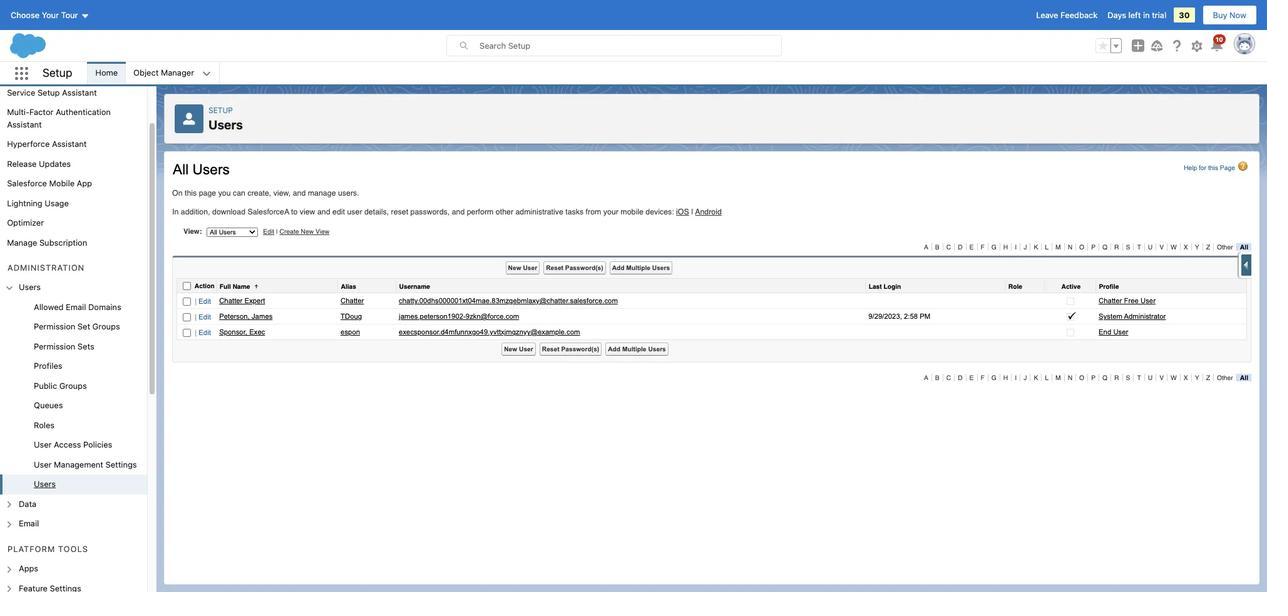 Task type: describe. For each thing, give the bounding box(es) containing it.
in
[[1143, 10, 1150, 20]]

hyperforce assistant link
[[7, 138, 87, 151]]

manage subscription link
[[7, 237, 87, 249]]

queues link
[[34, 400, 63, 412]]

home link
[[88, 62, 125, 85]]

left
[[1128, 10, 1141, 20]]

setup inside tree
[[38, 87, 60, 97]]

0 horizontal spatial groups
[[59, 381, 87, 391]]

roles link
[[34, 420, 55, 432]]

users tree item for subscription
[[0, 278, 147, 495]]

mobile
[[49, 178, 75, 188]]

buy now button
[[1202, 5, 1257, 25]]

1 vertical spatial users
[[19, 282, 41, 293]]

1 vertical spatial users link
[[34, 479, 56, 491]]

manager
[[161, 68, 194, 78]]

object manager link
[[126, 62, 202, 85]]

permission for permission sets
[[34, 342, 75, 352]]

platform
[[8, 544, 55, 555]]

days
[[1108, 10, 1126, 20]]

feedback
[[1061, 10, 1098, 20]]

multi-factor authentication assistant
[[7, 107, 111, 129]]

choose your tour
[[11, 10, 78, 20]]

0 vertical spatial users link
[[19, 282, 41, 294]]

release updates link
[[7, 158, 71, 170]]

0 vertical spatial assistant
[[62, 87, 97, 97]]

updates
[[39, 159, 71, 169]]

release updates
[[7, 159, 71, 169]]

10 button
[[1209, 34, 1226, 53]]

1 horizontal spatial group
[[1096, 38, 1122, 53]]

multi-factor authentication assistant link
[[7, 106, 147, 131]]

group containing allowed email domains
[[0, 298, 147, 495]]

tour
[[61, 10, 78, 20]]

setup users
[[208, 106, 243, 132]]

public groups
[[34, 381, 87, 391]]

settings
[[106, 460, 137, 470]]

salesforce mobile app
[[7, 178, 92, 188]]

data
[[19, 499, 36, 509]]

access
[[54, 440, 81, 450]]

permission sets link
[[34, 341, 94, 353]]

setup tree tree
[[0, 63, 147, 593]]

apps
[[19, 564, 38, 574]]

tools
[[58, 544, 88, 555]]

service setup assistant
[[7, 87, 97, 97]]

platform tools
[[8, 544, 88, 555]]

user access policies link
[[34, 440, 112, 452]]

choose
[[11, 10, 39, 20]]

lightning usage
[[7, 198, 69, 208]]

public
[[34, 381, 57, 391]]

setup for setup
[[43, 66, 72, 79]]

apps link
[[19, 563, 38, 576]]

setup link
[[208, 106, 233, 115]]

days left in trial
[[1108, 10, 1166, 20]]

release
[[7, 159, 37, 169]]

hyperforce assistant
[[7, 139, 87, 149]]

profiles link
[[34, 361, 62, 373]]

Search Setup text field
[[480, 36, 781, 56]]

lightning
[[7, 198, 42, 208]]

factor
[[29, 107, 53, 117]]

object manager
[[133, 68, 194, 78]]

now
[[1230, 10, 1246, 20]]



Task type: locate. For each thing, give the bounding box(es) containing it.
policies
[[83, 440, 112, 450]]

allowed email domains
[[34, 302, 121, 312]]

2 permission from the top
[[34, 342, 75, 352]]

subscription
[[39, 238, 87, 248]]

object
[[133, 68, 159, 78]]

setup
[[43, 66, 72, 79], [38, 87, 60, 97], [208, 106, 233, 115]]

optimizer link
[[7, 217, 44, 229]]

permission
[[34, 322, 75, 332], [34, 342, 75, 352]]

user down roles link
[[34, 440, 52, 450]]

1 horizontal spatial email
[[66, 302, 86, 312]]

roles
[[34, 421, 55, 431]]

1 vertical spatial setup
[[38, 87, 60, 97]]

lightning usage link
[[7, 198, 69, 210]]

2 user from the top
[[34, 460, 52, 470]]

1 vertical spatial assistant
[[7, 119, 42, 129]]

1 users tree item from the top
[[0, 278, 147, 495]]

queues
[[34, 401, 63, 411]]

email down data link
[[19, 519, 39, 529]]

assistant inside multi-factor authentication assistant
[[7, 119, 42, 129]]

sets
[[78, 342, 94, 352]]

app
[[77, 178, 92, 188]]

0 vertical spatial user
[[34, 440, 52, 450]]

0 vertical spatial permission
[[34, 322, 75, 332]]

buy now
[[1213, 10, 1246, 20]]

groups right public
[[59, 381, 87, 391]]

30
[[1179, 10, 1190, 20]]

permission up the profiles
[[34, 342, 75, 352]]

email up permission set groups
[[66, 302, 86, 312]]

choose your tour button
[[10, 5, 90, 25]]

1 vertical spatial group
[[0, 298, 147, 495]]

data link
[[19, 499, 36, 511]]

leave feedback
[[1036, 10, 1098, 20]]

leave feedback link
[[1036, 10, 1098, 20]]

1 vertical spatial email
[[19, 519, 39, 529]]

permission set groups
[[34, 322, 120, 332]]

0 vertical spatial email
[[66, 302, 86, 312]]

1 horizontal spatial groups
[[92, 322, 120, 332]]

1 user from the top
[[34, 440, 52, 450]]

users
[[208, 117, 243, 132], [19, 282, 41, 293], [34, 480, 56, 490]]

your
[[42, 10, 59, 20]]

manage
[[7, 238, 37, 248]]

users up the data
[[34, 480, 56, 490]]

service
[[7, 87, 35, 97]]

email link
[[19, 519, 39, 531]]

user access policies
[[34, 440, 112, 450]]

hyperforce
[[7, 139, 50, 149]]

service setup assistant link
[[7, 87, 97, 99]]

groups down domains
[[92, 322, 120, 332]]

assistant up updates
[[52, 139, 87, 149]]

users tree item
[[0, 278, 147, 495], [0, 475, 147, 495]]

setup for setup users
[[208, 106, 233, 115]]

set
[[78, 322, 90, 332]]

user
[[34, 440, 52, 450], [34, 460, 52, 470]]

salesforce
[[7, 178, 47, 188]]

0 horizontal spatial email
[[19, 519, 39, 529]]

user for user access policies
[[34, 440, 52, 450]]

groups
[[92, 322, 120, 332], [59, 381, 87, 391]]

profiles
[[34, 361, 62, 371]]

assistant
[[62, 87, 97, 97], [7, 119, 42, 129], [52, 139, 87, 149]]

user left management
[[34, 460, 52, 470]]

group
[[1096, 38, 1122, 53], [0, 298, 147, 495]]

users link down administration
[[19, 282, 41, 294]]

1 vertical spatial user
[[34, 460, 52, 470]]

public groups link
[[34, 380, 87, 393]]

domains
[[88, 302, 121, 312]]

assistant down multi-
[[7, 119, 42, 129]]

assistant up authentication in the left of the page
[[62, 87, 97, 97]]

salesforce mobile app link
[[7, 178, 92, 190]]

permission for permission set groups
[[34, 322, 75, 332]]

allowed
[[34, 302, 64, 312]]

users link up the data
[[34, 479, 56, 491]]

2 vertical spatial users
[[34, 480, 56, 490]]

usage
[[45, 198, 69, 208]]

permission down allowed
[[34, 322, 75, 332]]

1 vertical spatial permission
[[34, 342, 75, 352]]

manage subscription
[[7, 238, 87, 248]]

administration
[[8, 263, 85, 273]]

0 vertical spatial group
[[1096, 38, 1122, 53]]

management
[[54, 460, 103, 470]]

users down setup link
[[208, 117, 243, 132]]

users link
[[19, 282, 41, 294], [34, 479, 56, 491]]

permission set groups link
[[34, 321, 120, 334]]

allowed email domains link
[[34, 302, 121, 314]]

setup inside setup users
[[208, 106, 233, 115]]

buy
[[1213, 10, 1227, 20]]

1 vertical spatial groups
[[59, 381, 87, 391]]

trial
[[1152, 10, 1166, 20]]

0 vertical spatial groups
[[92, 322, 120, 332]]

1 permission from the top
[[34, 322, 75, 332]]

users tree item for access
[[0, 475, 147, 495]]

optimizer
[[7, 218, 44, 228]]

multi-
[[7, 107, 29, 117]]

permission sets
[[34, 342, 94, 352]]

authentication
[[56, 107, 111, 117]]

0 horizontal spatial group
[[0, 298, 147, 495]]

0 vertical spatial setup
[[43, 66, 72, 79]]

2 vertical spatial setup
[[208, 106, 233, 115]]

leave
[[1036, 10, 1058, 20]]

home
[[95, 68, 118, 78]]

0 vertical spatial users
[[208, 117, 243, 132]]

email inside users tree item
[[66, 302, 86, 312]]

10
[[1216, 36, 1223, 43]]

2 vertical spatial assistant
[[52, 139, 87, 149]]

user management settings
[[34, 460, 137, 470]]

user management settings link
[[34, 459, 137, 472]]

user for user management settings
[[34, 460, 52, 470]]

users down administration
[[19, 282, 41, 293]]

2 users tree item from the top
[[0, 475, 147, 495]]



Task type: vqa. For each thing, say whether or not it's contained in the screenshot.
Other
no



